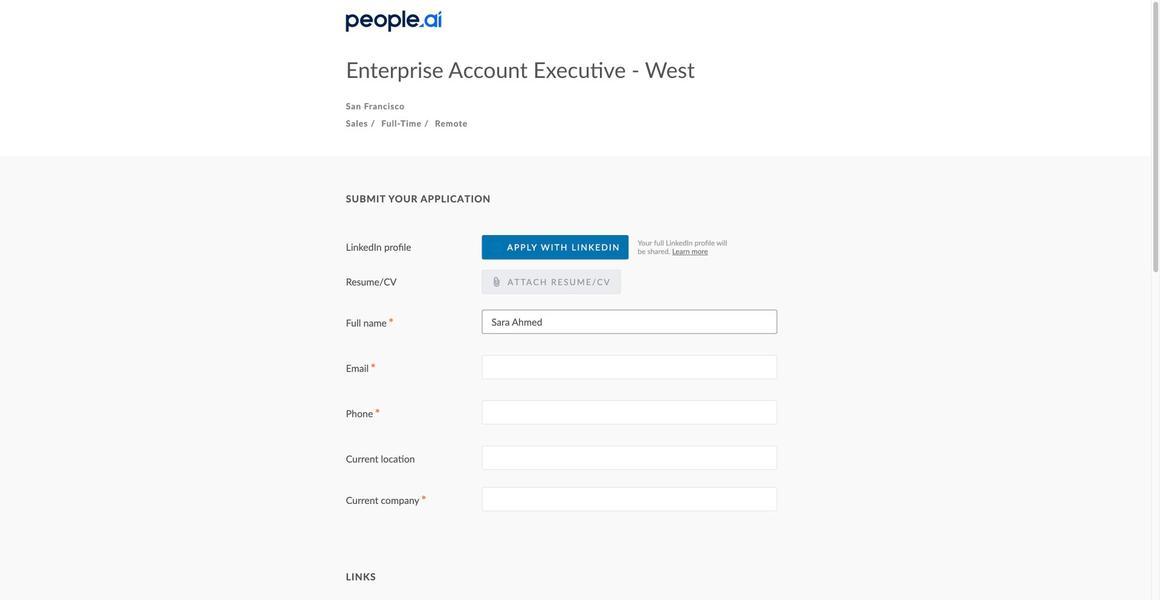 Task type: locate. For each thing, give the bounding box(es) containing it.
None text field
[[482, 446, 778, 470], [482, 487, 778, 511], [482, 446, 778, 470], [482, 487, 778, 511]]

None email field
[[482, 355, 778, 379]]

None text field
[[482, 310, 778, 334], [482, 401, 778, 425], [482, 310, 778, 334], [482, 401, 778, 425]]

paperclip image
[[492, 277, 501, 287]]

people.ai logo image
[[346, 11, 442, 32]]



